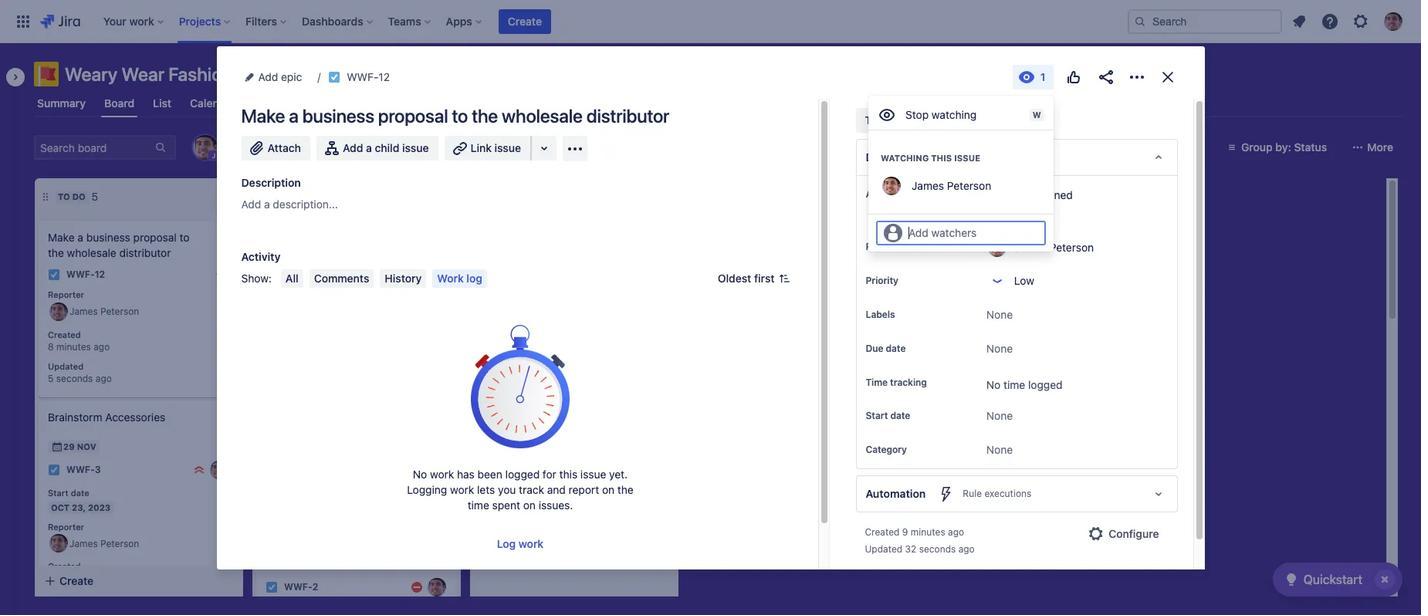 Task type: describe. For each thing, give the bounding box(es) containing it.
reporter down "pillow"
[[483, 324, 520, 334]]

work
[[437, 272, 464, 285]]

12 for wwf-12 link inside the "make a business proposal to the wholesale distributor" dialog
[[379, 70, 390, 83]]

add people image
[[227, 138, 246, 157]]

at for 11:01
[[127, 574, 135, 585]]

primary element
[[9, 0, 1128, 43]]

stop watching
[[906, 108, 977, 121]]

brainstorm accessories
[[48, 411, 165, 424]]

reports
[[468, 97, 508, 110]]

time inside no work has been logged for this issue yet. logging work lets you track and report on the time spent on issues.
[[468, 499, 489, 512]]

ago for created 9 minutes ago updated 32 seconds ago
[[948, 527, 964, 538]]

business for description
[[302, 105, 374, 127]]

james inside james peterson button
[[912, 179, 944, 192]]

list link
[[150, 90, 175, 117]]

the up "link"
[[472, 105, 498, 127]]

low
[[1015, 274, 1035, 287]]

proposal for reporter
[[133, 231, 177, 244]]

a inside button
[[366, 141, 372, 154]]

share image
[[1097, 68, 1115, 86]]

minutes for 9
[[911, 527, 946, 538]]

time
[[866, 377, 888, 388]]

oldest first button
[[709, 269, 800, 288]]

reporter down task image
[[48, 290, 84, 300]]

a up 'attach' at the top of page
[[289, 105, 299, 127]]

created for created october 24, 2023 at 9:12 am
[[483, 363, 516, 373]]

the inside no work has been logged for this issue yet. logging work lets you track and report on the time spent on issues.
[[618, 483, 634, 496]]

category
[[866, 444, 907, 456]]

created for created 8 minutes ago
[[48, 329, 81, 340]]

no time logged
[[987, 378, 1063, 391]]

add epic
[[258, 70, 302, 83]]

2 vertical spatial create
[[59, 574, 94, 588]]

medium high image
[[411, 581, 423, 594]]

Search field
[[1128, 9, 1283, 34]]

automation
[[866, 488, 926, 501]]

1
[[483, 407, 488, 419]]

no for time
[[987, 378, 1001, 391]]

activity
[[241, 250, 281, 263]]

summary
[[37, 97, 86, 110]]

work for no
[[430, 468, 454, 481]]

at for 9:12
[[564, 376, 572, 387]]

30
[[281, 559, 293, 569]]

low image
[[215, 269, 227, 281]]

30 nov
[[281, 559, 314, 569]]

seconds inside created 9 minutes ago updated 32 seconds ago
[[919, 544, 956, 555]]

configure link
[[1078, 522, 1169, 547]]

issues link
[[414, 90, 452, 117]]

wwf- for the left wwf-12 link
[[66, 269, 95, 281]]

created october 18, 2023 at 11:01 am
[[48, 562, 176, 585]]

link issue button
[[444, 136, 532, 161]]

log work
[[497, 537, 544, 551]]

3
[[95, 464, 101, 476]]

log
[[467, 272, 483, 285]]

oldest
[[718, 272, 752, 285]]

copy link to issue image
[[387, 70, 399, 83]]

for
[[543, 468, 557, 481]]

date for start date oct 23, 2023
[[71, 488, 89, 498]]

pages link
[[364, 90, 401, 117]]

unassigned
[[1015, 188, 1073, 201]]

29 november 2023 image
[[51, 441, 63, 453]]

nov for 29 nov
[[77, 442, 96, 452]]

ago right 32
[[959, 544, 975, 555]]

progress
[[287, 191, 335, 202]]

start for start date oct 23, 2023
[[48, 488, 68, 498]]

0 vertical spatial james peterson image
[[193, 135, 218, 160]]

do for to do
[[880, 114, 895, 127]]

james for james peterson icon below oct at the bottom
[[69, 538, 98, 550]]

ago for updated 1 minute ago
[[523, 407, 539, 419]]

you
[[498, 483, 516, 496]]

james peterson button
[[869, 169, 1054, 203]]

no for work
[[413, 468, 427, 481]]

first
[[754, 272, 775, 285]]

executions
[[985, 488, 1032, 500]]

dismiss quickstart image
[[1373, 568, 1398, 592]]

issues.
[[539, 499, 573, 512]]

james peterson image down work
[[428, 324, 446, 343]]

issue inside 'group'
[[954, 153, 981, 163]]

created for created october 18, 2023 at 11:01 am
[[48, 562, 81, 572]]

accessories
[[105, 411, 165, 424]]

tab list containing board
[[25, 90, 1412, 117]]

me
[[1036, 211, 1051, 224]]

make for reporter
[[48, 231, 75, 244]]

2023 for 18,
[[101, 574, 124, 585]]

add for add a child issue
[[343, 141, 363, 154]]

calendar
[[190, 97, 236, 110]]

start date oct 23, 2023
[[48, 488, 111, 512]]

29
[[63, 442, 75, 452]]

athleisure
[[552, 231, 600, 244]]

james peterson up created october 18, 2023 at 11:01 am
[[69, 538, 139, 550]]

updated for updated
[[48, 593, 83, 603]]

reports link
[[465, 90, 511, 117]]

0 vertical spatial on
[[602, 483, 615, 496]]

link
[[471, 141, 492, 154]]

create banner
[[0, 0, 1422, 43]]

comments
[[314, 272, 369, 285]]

2023 for 24,
[[538, 376, 561, 387]]

wwf- for wwf-12 link inside the "make a business proposal to the wholesale distributor" dialog
[[347, 70, 379, 83]]

0 horizontal spatial on
[[523, 499, 536, 512]]

attach button
[[241, 136, 310, 161]]

wwf-3 link
[[66, 464, 101, 477]]

minute
[[490, 407, 520, 419]]

30 november 2023 image
[[269, 558, 281, 571]]

forms link
[[313, 90, 351, 117]]

peterson up created october 18, 2023 at 11:01 am
[[100, 538, 139, 550]]

wwf-12 for the left wwf-12 link
[[66, 269, 105, 281]]

updated inside created 9 minutes ago updated 32 seconds ago
[[865, 544, 903, 555]]

timeline
[[255, 97, 298, 110]]

add for add epic
[[258, 70, 278, 83]]

settings
[[656, 97, 697, 110]]

james peterson up created 8 minutes ago
[[69, 306, 139, 317]]

close image
[[1159, 68, 1177, 86]]

9
[[903, 527, 908, 538]]

labels
[[866, 309, 895, 320]]

9:12
[[575, 376, 593, 387]]

weary
[[65, 63, 118, 85]]

updated 1 minute ago
[[483, 395, 539, 419]]

add for add watchers
[[909, 226, 929, 239]]

none for due date
[[987, 342, 1013, 355]]

oct
[[51, 502, 70, 512]]

0 vertical spatial logged
[[1028, 378, 1063, 391]]

menu bar inside "make a business proposal to the wholesale distributor" dialog
[[278, 269, 490, 288]]

wwf-2
[[284, 582, 318, 593]]

turtleneck
[[572, 246, 625, 259]]

task image for wwf-2
[[266, 581, 278, 594]]

peterson up created 8 minutes ago
[[100, 306, 139, 317]]

8
[[48, 342, 54, 353]]

fashion
[[168, 63, 233, 85]]

history
[[385, 272, 422, 285]]

logging
[[407, 483, 447, 496]]

add app image
[[566, 139, 585, 158]]

wear
[[122, 63, 164, 85]]

create inside create a new athleisure top to go along with the turtleneck pillow sweater
[[483, 231, 517, 244]]

reporter down oct at the bottom
[[48, 522, 84, 532]]

rule executions
[[963, 488, 1032, 500]]

check image
[[1282, 571, 1301, 589]]

wwf-3
[[66, 464, 101, 476]]

description...
[[273, 198, 338, 211]]

18,
[[86, 574, 99, 585]]

yet.
[[609, 468, 628, 481]]

spent
[[492, 499, 520, 512]]

the inside create a new athleisure top to go along with the turtleneck pillow sweater
[[553, 246, 569, 259]]

james peterson image down oct at the bottom
[[49, 535, 68, 553]]

epic
[[281, 70, 302, 83]]

watching this issue
[[881, 153, 981, 163]]

2 horizontal spatial task image
[[328, 71, 341, 83]]

james peterson image up created 8 minutes ago
[[49, 302, 68, 321]]

new
[[528, 231, 549, 244]]

automation element
[[856, 476, 1178, 513]]

task image for wwf-3
[[48, 464, 60, 476]]

create button inside primary "element"
[[499, 9, 551, 34]]

reporter pin to top. only you can see pinned fields. image
[[908, 241, 921, 253]]

log
[[497, 537, 516, 551]]

wholesale for description
[[502, 105, 583, 127]]



Task type: locate. For each thing, give the bounding box(es) containing it.
a left the in
[[264, 198, 270, 211]]

0 vertical spatial 5
[[92, 190, 98, 203]]

2023 inside start date oct 23, 2023
[[88, 502, 111, 512]]

created
[[48, 329, 81, 340], [483, 363, 516, 373], [865, 527, 900, 538], [48, 562, 81, 572]]

top
[[603, 231, 620, 244]]

updated down created october 18, 2023 at 11:01 am
[[48, 593, 83, 603]]

along
[[499, 246, 526, 259]]

32
[[905, 544, 917, 555]]

to down search board text field
[[58, 191, 70, 202]]

do left 'stop'
[[880, 114, 895, 127]]

updated left 32
[[865, 544, 903, 555]]

work log
[[437, 272, 483, 285]]

do inside dropdown button
[[880, 114, 895, 127]]

2 vertical spatial james peterson image
[[428, 578, 446, 597]]

october inside created october 18, 2023 at 11:01 am
[[48, 574, 84, 585]]

29 november 2023 image
[[51, 441, 63, 453]]

no inside no work has been logged for this issue yet. logging work lets you track and report on the time spent on issues.
[[413, 468, 427, 481]]

do down search board text field
[[72, 191, 85, 202]]

james
[[912, 179, 944, 192], [1015, 241, 1047, 254], [69, 306, 98, 317], [505, 340, 533, 351], [69, 538, 98, 550]]

to up details
[[865, 114, 878, 127]]

seconds down created 8 minutes ago
[[56, 373, 93, 385]]

wwf-12 link right task image
[[66, 268, 105, 281]]

1 vertical spatial this
[[560, 468, 578, 481]]

all
[[286, 272, 299, 285]]

wholesale inside dialog
[[502, 105, 583, 127]]

october left 18,
[[48, 574, 84, 585]]

at inside created october 24, 2023 at 9:12 am
[[564, 376, 572, 387]]

date right due on the bottom of the page
[[886, 343, 906, 354]]

been
[[478, 468, 503, 481]]

wwf- for wwf-3 link
[[66, 464, 95, 476]]

1 horizontal spatial wwf-12 link
[[347, 68, 390, 86]]

created left "9"
[[865, 527, 900, 538]]

history button
[[380, 269, 427, 288]]

none for category
[[987, 443, 1013, 457]]

the down yet.
[[618, 483, 634, 496]]

october for october 18, 2023 at 11:01 am
[[48, 574, 84, 585]]

make up attach button
[[241, 105, 285, 127]]

wwf-2 link
[[284, 581, 318, 594]]

ago for updated 5 seconds ago
[[96, 373, 112, 385]]

wwf- inside "make a business proposal to the wholesale distributor" dialog
[[347, 70, 379, 83]]

1 horizontal spatial make
[[241, 105, 285, 127]]

business inside make a business proposal to the wholesale distributor
[[86, 231, 130, 244]]

created inside created 8 minutes ago
[[48, 329, 81, 340]]

due
[[866, 343, 884, 354]]

james peterson inside "make a business proposal to the wholesale distributor" dialog
[[1015, 241, 1094, 254]]

1 horizontal spatial task image
[[266, 581, 278, 594]]

link web pages and more image
[[535, 139, 554, 158]]

assignee
[[866, 188, 907, 200]]

make a business proposal to the wholesale distributor for description
[[241, 105, 670, 127]]

issue up james peterson button
[[954, 153, 981, 163]]

a inside make a business proposal to the wholesale distributor
[[78, 231, 83, 244]]

james up created 8 minutes ago
[[69, 306, 98, 317]]

1 vertical spatial minutes
[[911, 527, 946, 538]]

distributor
[[587, 105, 670, 127], [119, 246, 171, 259]]

october inside created october 24, 2023 at 9:12 am
[[483, 376, 519, 387]]

peterson inside "make a business proposal to the wholesale distributor" dialog
[[1050, 241, 1094, 254]]

do inside to do 5
[[72, 191, 85, 202]]

make inside dialog
[[241, 105, 285, 127]]

to inside create a new athleisure top to go along with the turtleneck pillow sweater
[[623, 231, 633, 244]]

updated down '8'
[[48, 361, 83, 371]]

1 horizontal spatial start
[[866, 410, 888, 422]]

create inside primary "element"
[[508, 14, 542, 27]]

to
[[452, 105, 468, 127], [1023, 211, 1033, 224], [180, 231, 190, 244], [623, 231, 633, 244]]

create
[[508, 14, 542, 27], [483, 231, 517, 244], [59, 574, 94, 588]]

created inside created 9 minutes ago updated 32 seconds ago
[[865, 527, 900, 538]]

1 vertical spatial 2023
[[88, 502, 111, 512]]

updated for updated 5 seconds ago
[[48, 361, 83, 371]]

0 vertical spatial time
[[1004, 378, 1026, 391]]

issue inside no work has been logged for this issue yet. logging work lets you track and report on the time spent on issues.
[[581, 468, 606, 481]]

2 horizontal spatial james peterson image
[[485, 336, 503, 355]]

date down the 'time tracking'
[[891, 410, 911, 422]]

add
[[258, 70, 278, 83], [343, 141, 363, 154], [241, 198, 261, 211], [909, 226, 929, 239]]

1 vertical spatial 12
[[95, 269, 105, 281]]

0 vertical spatial 2023
[[538, 376, 561, 387]]

29 nov
[[63, 442, 96, 452]]

2023 inside created october 24, 2023 at 9:12 am
[[538, 376, 561, 387]]

1 vertical spatial james peterson image
[[485, 336, 503, 355]]

peterson inside button
[[947, 179, 992, 192]]

12
[[379, 70, 390, 83], [95, 269, 105, 281]]

october for october 24, 2023 at 9:12 am
[[483, 376, 519, 387]]

0 horizontal spatial wwf-12 link
[[66, 268, 105, 281]]

created up '8'
[[48, 329, 81, 340]]

seconds inside updated 5 seconds ago
[[56, 373, 93, 385]]

0 vertical spatial wholesale
[[502, 105, 583, 127]]

do for to do 5
[[72, 191, 85, 202]]

has
[[457, 468, 475, 481]]

wwf- down 30 nov
[[284, 582, 312, 593]]

0 horizontal spatial no
[[413, 468, 427, 481]]

created inside created october 24, 2023 at 9:12 am
[[483, 363, 516, 373]]

a left child
[[366, 141, 372, 154]]

proposal
[[378, 105, 448, 127], [133, 231, 177, 244]]

wwf- right task image
[[66, 269, 95, 281]]

0 horizontal spatial task image
[[48, 464, 60, 476]]

5 down '8'
[[48, 373, 54, 385]]

1 vertical spatial 5
[[48, 373, 54, 385]]

do
[[880, 114, 895, 127], [72, 191, 85, 202]]

0 vertical spatial at
[[564, 376, 572, 387]]

start for start date
[[866, 410, 888, 422]]

1 vertical spatial create button
[[35, 568, 243, 595]]

1 vertical spatial wwf-12 link
[[66, 268, 105, 281]]

distributor for reporter
[[119, 246, 171, 259]]

wwf-
[[347, 70, 379, 83], [66, 269, 95, 281], [66, 464, 95, 476], [284, 582, 312, 593]]

1 vertical spatial at
[[127, 574, 135, 585]]

0 horizontal spatial am
[[162, 574, 176, 585]]

1 horizontal spatial time
[[1004, 378, 1026, 391]]

work down has
[[450, 483, 474, 496]]

date up 23,
[[71, 488, 89, 498]]

make a business proposal to the wholesale distributor inside dialog
[[241, 105, 670, 127]]

0 vertical spatial minutes
[[56, 342, 91, 353]]

minutes
[[56, 342, 91, 353], [911, 527, 946, 538]]

reporter inside "make a business proposal to the wholesale distributor" dialog
[[866, 241, 905, 252]]

0 horizontal spatial do
[[72, 191, 85, 202]]

1 vertical spatial logged
[[505, 468, 540, 481]]

issues
[[417, 97, 449, 110]]

updated
[[48, 361, 83, 371], [483, 395, 519, 405], [865, 544, 903, 555], [48, 593, 83, 603]]

30 november 2023 image
[[269, 558, 281, 571]]

work for log
[[519, 537, 544, 551]]

1 vertical spatial am
[[162, 574, 176, 585]]

0 horizontal spatial proposal
[[133, 231, 177, 244]]

issue right "link"
[[495, 141, 521, 154]]

no
[[987, 378, 1001, 391], [413, 468, 427, 481]]

make a business proposal to the wholesale distributor down to do 5
[[48, 231, 190, 259]]

0 horizontal spatial minutes
[[56, 342, 91, 353]]

2 vertical spatial 2023
[[101, 574, 124, 585]]

0 horizontal spatial october
[[48, 574, 84, 585]]

details
[[866, 151, 902, 164]]

created up updated 1 minute ago
[[483, 363, 516, 373]]

0 horizontal spatial logged
[[505, 468, 540, 481]]

add down the description
[[241, 198, 261, 211]]

created 9 minutes ago updated 32 seconds ago
[[865, 527, 975, 555]]

none for labels
[[987, 308, 1013, 321]]

1 horizontal spatial seconds
[[919, 544, 956, 555]]

created inside created october 18, 2023 at 11:01 am
[[48, 562, 81, 572]]

ago inside created 8 minutes ago
[[94, 342, 110, 353]]

due date
[[866, 343, 906, 354]]

2 none from the top
[[987, 342, 1013, 355]]

none
[[987, 308, 1013, 321], [987, 342, 1013, 355], [987, 410, 1013, 423], [987, 443, 1013, 457]]

menu bar containing all
[[278, 269, 490, 288]]

date for due date
[[886, 343, 906, 354]]

james peterson image right medium high image
[[428, 578, 446, 597]]

attach
[[268, 141, 301, 154]]

0 horizontal spatial to
[[58, 191, 70, 202]]

reporter
[[866, 241, 905, 252], [48, 290, 84, 300], [483, 324, 520, 334], [48, 522, 84, 532]]

created for created 9 minutes ago updated 32 seconds ago
[[865, 527, 900, 538]]

a inside create a new athleisure top to go along with the turtleneck pillow sweater
[[519, 231, 525, 244]]

0 vertical spatial date
[[886, 343, 906, 354]]

work inside button
[[519, 537, 544, 551]]

peterson up created october 24, 2023 at 9:12 am
[[536, 340, 575, 351]]

issue up "report" on the left
[[581, 468, 606, 481]]

distributor inside dialog
[[587, 105, 670, 127]]

1 horizontal spatial october
[[483, 376, 519, 387]]

0 vertical spatial proposal
[[378, 105, 448, 127]]

wwf-12 up pages on the top of page
[[347, 70, 390, 83]]

child
[[375, 141, 400, 154]]

am for october 18, 2023 at 11:01 am
[[162, 574, 176, 585]]

1 horizontal spatial no
[[987, 378, 1001, 391]]

logged inside no work has been logged for this issue yet. logging work lets you track and report on the time spent on issues.
[[505, 468, 540, 481]]

peterson down assign to me button
[[1050, 241, 1094, 254]]

details element
[[856, 139, 1178, 176]]

business for reporter
[[86, 231, 130, 244]]

to inside button
[[1023, 211, 1033, 224]]

peterson up "assign"
[[947, 179, 992, 192]]

this right for
[[560, 468, 578, 481]]

business down to do 5
[[86, 231, 130, 244]]

link issue
[[471, 141, 521, 154]]

time
[[1004, 378, 1026, 391], [468, 499, 489, 512]]

proposal for description
[[378, 105, 448, 127]]

wwf- left copy link to issue image
[[347, 70, 379, 83]]

october up updated 1 minute ago
[[483, 376, 519, 387]]

business inside dialog
[[302, 105, 374, 127]]

add left child
[[343, 141, 363, 154]]

james peterson image left 'add people' icon
[[193, 135, 218, 160]]

to for to do 5
[[58, 191, 70, 202]]

jira image
[[40, 12, 80, 31], [40, 12, 80, 31]]

proposal inside make a business proposal to the wholesale distributor
[[133, 231, 177, 244]]

1 horizontal spatial on
[[602, 483, 615, 496]]

newest first image
[[778, 273, 790, 285]]

1 horizontal spatial proposal
[[378, 105, 448, 127]]

1 none from the top
[[987, 308, 1013, 321]]

the right with
[[553, 246, 569, 259]]

updated for updated 1 minute ago
[[483, 395, 519, 405]]

1 horizontal spatial 5
[[92, 190, 98, 203]]

forms
[[316, 97, 348, 110]]

ago right minute
[[523, 407, 539, 419]]

timeline link
[[251, 90, 301, 117]]

list
[[153, 97, 172, 110]]

1 horizontal spatial make a business proposal to the wholesale distributor
[[241, 105, 670, 127]]

2 vertical spatial work
[[519, 537, 544, 551]]

0 horizontal spatial this
[[560, 468, 578, 481]]

0 vertical spatial to
[[865, 114, 878, 127]]

minutes for 8
[[56, 342, 91, 353]]

at left 11:01
[[127, 574, 135, 585]]

in progress
[[276, 191, 335, 202]]

1 vertical spatial october
[[48, 574, 84, 585]]

1 horizontal spatial create button
[[499, 9, 551, 34]]

0 horizontal spatial seconds
[[56, 373, 93, 385]]

ago up updated 5 seconds ago
[[94, 342, 110, 353]]

wwf- for wwf-2 link on the left bottom of the page
[[284, 582, 312, 593]]

proposal inside dialog
[[378, 105, 448, 127]]

wwf-12 for wwf-12 link inside the "make a business proposal to the wholesale distributor" dialog
[[347, 70, 390, 83]]

1 horizontal spatial to
[[865, 114, 878, 127]]

issue inside button
[[495, 141, 521, 154]]

1 vertical spatial make a business proposal to the wholesale distributor
[[48, 231, 190, 259]]

1 horizontal spatial wholesale
[[502, 105, 583, 127]]

nov right 29
[[77, 442, 96, 452]]

wwf-12 link inside "make a business proposal to the wholesale distributor" dialog
[[347, 68, 390, 86]]

0 horizontal spatial 5
[[48, 373, 54, 385]]

james peterson image right highest icon on the left bottom of page
[[210, 461, 229, 480]]

on down yet.
[[602, 483, 615, 496]]

1 vertical spatial do
[[72, 191, 85, 202]]

to inside dropdown button
[[865, 114, 878, 127]]

w
[[1033, 109, 1042, 119]]

to do button
[[856, 108, 926, 133]]

james peterson
[[912, 179, 992, 192], [1015, 241, 1094, 254], [69, 306, 139, 317], [505, 340, 575, 351], [69, 538, 139, 550]]

james peterson up created october 24, 2023 at 9:12 am
[[505, 340, 575, 351]]

task image
[[328, 71, 341, 83], [48, 464, 60, 476], [266, 581, 278, 594]]

0 horizontal spatial 12
[[95, 269, 105, 281]]

comments button
[[309, 269, 374, 288]]

updated 5 seconds ago
[[48, 361, 112, 385]]

ago up brainstorm accessories
[[96, 373, 112, 385]]

priority
[[866, 275, 899, 286]]

add inside popup button
[[258, 70, 278, 83]]

add epic button
[[241, 68, 307, 86]]

1 vertical spatial time
[[468, 499, 489, 512]]

james for james peterson icon over created 8 minutes ago
[[69, 306, 98, 317]]

0 vertical spatial no
[[987, 378, 1001, 391]]

add watchers
[[909, 226, 977, 239]]

2 vertical spatial date
[[71, 488, 89, 498]]

watchers
[[932, 226, 977, 239]]

0 horizontal spatial nov
[[77, 442, 96, 452]]

date for start date
[[891, 410, 911, 422]]

this inside 'group'
[[931, 153, 952, 163]]

wwf-12 right task image
[[66, 269, 105, 281]]

0 vertical spatial nov
[[77, 442, 96, 452]]

1 horizontal spatial james peterson image
[[428, 578, 446, 597]]

lets
[[477, 483, 495, 496]]

0 vertical spatial wwf-12
[[347, 70, 390, 83]]

minutes right '8'
[[56, 342, 91, 353]]

to for to do
[[865, 114, 878, 127]]

updated inside updated 5 seconds ago
[[48, 361, 83, 371]]

all button
[[281, 269, 303, 288]]

watching this issue group
[[869, 137, 1054, 208]]

wwf-12 link up pages on the top of page
[[347, 68, 390, 86]]

create a new athleisure top to go along with the turtleneck pillow sweater
[[483, 231, 633, 275]]

am right 11:01
[[162, 574, 176, 585]]

work right log
[[519, 537, 544, 551]]

in
[[276, 191, 285, 202]]

add inside button
[[343, 141, 363, 154]]

1 horizontal spatial this
[[931, 153, 952, 163]]

make a business proposal to the wholesale distributor dialog
[[217, 46, 1205, 615]]

0 vertical spatial distributor
[[587, 105, 670, 127]]

this inside no work has been logged for this issue yet. logging work lets you track and report on the time spent on issues.
[[560, 468, 578, 481]]

1 horizontal spatial do
[[880, 114, 895, 127]]

james down 23,
[[69, 538, 98, 550]]

james down assign to me
[[1015, 241, 1047, 254]]

james peterson down me
[[1015, 241, 1094, 254]]

4 none from the top
[[987, 443, 1013, 457]]

at inside created october 18, 2023 at 11:01 am
[[127, 574, 135, 585]]

0 vertical spatial work
[[430, 468, 454, 481]]

wwf- down 29 nov
[[66, 464, 95, 476]]

log work button
[[488, 532, 553, 557]]

oldest first
[[718, 272, 775, 285]]

add a description...
[[241, 198, 338, 211]]

tab list
[[25, 90, 1412, 117]]

5 inside updated 5 seconds ago
[[48, 373, 54, 385]]

2 vertical spatial task image
[[266, 581, 278, 594]]

0 horizontal spatial make a business proposal to the wholesale distributor
[[48, 231, 190, 259]]

1 vertical spatial date
[[891, 410, 911, 422]]

task image down 30 november 2023 icon
[[266, 581, 278, 594]]

wholesale up link web pages and more image
[[502, 105, 583, 127]]

0 vertical spatial wwf-12 link
[[347, 68, 390, 86]]

assign
[[987, 211, 1020, 224]]

board
[[104, 96, 134, 110]]

track
[[519, 483, 544, 496]]

updated inside updated 1 minute ago
[[483, 395, 519, 405]]

make for description
[[241, 105, 285, 127]]

distributor for description
[[587, 105, 670, 127]]

highest image
[[193, 464, 205, 476]]

created down oct at the bottom
[[48, 562, 81, 572]]

start inside "make a business proposal to the wholesale distributor" dialog
[[866, 410, 888, 422]]

start up oct at the bottom
[[48, 488, 68, 498]]

2
[[312, 582, 318, 593]]

reporter left reporter pin to top. only you can see pinned fields. icon
[[866, 241, 905, 252]]

ago inside updated 1 minute ago
[[523, 407, 539, 419]]

search image
[[1134, 15, 1147, 27]]

12 right task image
[[95, 269, 105, 281]]

seconds
[[56, 373, 93, 385], [919, 544, 956, 555]]

1 vertical spatial make
[[48, 231, 75, 244]]

james peterson image
[[193, 135, 218, 160], [485, 336, 503, 355], [428, 578, 446, 597]]

1 vertical spatial create
[[483, 231, 517, 244]]

assign to me
[[987, 211, 1051, 224]]

watching
[[881, 153, 929, 163]]

0 horizontal spatial james peterson image
[[193, 135, 218, 160]]

task image down 29 november 2023 image
[[48, 464, 60, 476]]

0 vertical spatial start
[[866, 410, 888, 422]]

0 horizontal spatial wwf-12
[[66, 269, 105, 281]]

add up reporter pin to top. only you can see pinned fields. icon
[[909, 226, 929, 239]]

work up 'logging'
[[430, 468, 454, 481]]

issue right child
[[402, 141, 429, 154]]

minutes inside created 8 minutes ago
[[56, 342, 91, 353]]

weary wear fashion
[[65, 63, 233, 85]]

0 vertical spatial this
[[931, 153, 952, 163]]

start inside start date oct 23, 2023
[[48, 488, 68, 498]]

logged
[[1028, 378, 1063, 391], [505, 468, 540, 481]]

5 down search board text field
[[92, 190, 98, 203]]

am right 9:12
[[596, 376, 610, 387]]

brainstorm
[[48, 411, 102, 424]]

3 none from the top
[[987, 410, 1013, 423]]

1 vertical spatial distributor
[[119, 246, 171, 259]]

Search board text field
[[36, 137, 153, 158]]

ago down rule
[[948, 527, 964, 538]]

james peterson down watching this issue
[[912, 179, 992, 192]]

to inside to do 5
[[58, 191, 70, 202]]

2023 right 24,
[[538, 376, 561, 387]]

0 vertical spatial business
[[302, 105, 374, 127]]

james down watching this issue
[[912, 179, 944, 192]]

on down 'track' at the left of page
[[523, 499, 536, 512]]

to do
[[865, 114, 895, 127]]

date inside start date oct 23, 2023
[[71, 488, 89, 498]]

distributor inside make a business proposal to the wholesale distributor
[[119, 246, 171, 259]]

this up james peterson button
[[931, 153, 952, 163]]

james for james peterson image to the right
[[505, 340, 533, 351]]

task image up forms at the top left of the page
[[328, 71, 341, 83]]

am inside created october 24, 2023 at 9:12 am
[[596, 376, 610, 387]]

vote options: no one has voted for this issue yet. image
[[1064, 68, 1083, 86]]

am for october 24, 2023 at 9:12 am
[[596, 376, 610, 387]]

ago inside updated 5 seconds ago
[[96, 373, 112, 385]]

make up task image
[[48, 231, 75, 244]]

quickstart
[[1304, 573, 1363, 587]]

2023 inside created october 18, 2023 at 11:01 am
[[101, 574, 124, 585]]

1 vertical spatial wwf-12
[[66, 269, 105, 281]]

1 vertical spatial nov
[[295, 559, 314, 569]]

nov for 30 nov
[[295, 559, 314, 569]]

1 horizontal spatial nov
[[295, 559, 314, 569]]

a left "new"
[[519, 231, 525, 244]]

menu bar
[[278, 269, 490, 288]]

james inside "make a business proposal to the wholesale distributor" dialog
[[1015, 241, 1047, 254]]

rule
[[963, 488, 982, 500]]

1 vertical spatial seconds
[[919, 544, 956, 555]]

actions image
[[1128, 68, 1146, 86]]

make a business proposal to the wholesale distributor for reporter
[[48, 231, 190, 259]]

24 october 2023 image
[[486, 283, 499, 295], [486, 283, 499, 295]]

james peterson image
[[49, 302, 68, 321], [428, 324, 446, 343], [210, 461, 229, 480], [49, 535, 68, 553]]

0 horizontal spatial start
[[48, 488, 68, 498]]

1 horizontal spatial distributor
[[587, 105, 670, 127]]

description
[[241, 176, 301, 189]]

watching
[[932, 108, 977, 121]]

wwf-12 inside "make a business proposal to the wholesale distributor" dialog
[[347, 70, 390, 83]]

seconds right 32
[[919, 544, 956, 555]]

summary link
[[34, 90, 89, 117]]

1 vertical spatial work
[[450, 483, 474, 496]]

0 vertical spatial am
[[596, 376, 610, 387]]

no work has been logged for this issue yet. logging work lets you track and report on the time spent on issues.
[[407, 468, 634, 512]]

0 horizontal spatial time
[[468, 499, 489, 512]]

task image
[[48, 269, 60, 281]]

james peterson inside button
[[912, 179, 992, 192]]

minutes right "9"
[[911, 527, 946, 538]]

wholesale down to do 5
[[67, 246, 116, 259]]

none for start date
[[987, 410, 1013, 423]]

0 vertical spatial do
[[880, 114, 895, 127]]

ago for created 8 minutes ago
[[94, 342, 110, 353]]

2023
[[538, 376, 561, 387], [88, 502, 111, 512], [101, 574, 124, 585]]

add for add a description...
[[241, 198, 261, 211]]

0 horizontal spatial create button
[[35, 568, 243, 595]]

add left epic
[[258, 70, 278, 83]]

nov right the 30
[[295, 559, 314, 569]]

project settings
[[617, 97, 697, 110]]

am inside created october 18, 2023 at 11:01 am
[[162, 574, 176, 585]]

issue inside button
[[402, 141, 429, 154]]

this
[[931, 153, 952, 163], [560, 468, 578, 481]]

1 horizontal spatial at
[[564, 376, 572, 387]]

at left 9:12
[[564, 376, 572, 387]]

wholesale for reporter
[[67, 246, 116, 259]]

12 up pages on the top of page
[[379, 70, 390, 83]]

1 vertical spatial to
[[58, 191, 70, 202]]

1 vertical spatial on
[[523, 499, 536, 512]]

to do 5
[[58, 190, 98, 203]]

12 for the left wwf-12 link
[[95, 269, 105, 281]]

12 inside "make a business proposal to the wholesale distributor" dialog
[[379, 70, 390, 83]]

a down to do 5
[[78, 231, 83, 244]]

1 vertical spatial proposal
[[133, 231, 177, 244]]

issue
[[402, 141, 429, 154], [495, 141, 521, 154], [954, 153, 981, 163], [581, 468, 606, 481]]

priority pin to top. only you can see pinned fields. image
[[902, 275, 914, 287]]

0 vertical spatial october
[[483, 376, 519, 387]]

create button
[[499, 9, 551, 34], [35, 568, 243, 595]]

the up task image
[[48, 246, 64, 259]]

minutes inside created 9 minutes ago updated 32 seconds ago
[[911, 527, 946, 538]]



Task type: vqa. For each thing, say whether or not it's contained in the screenshot.


